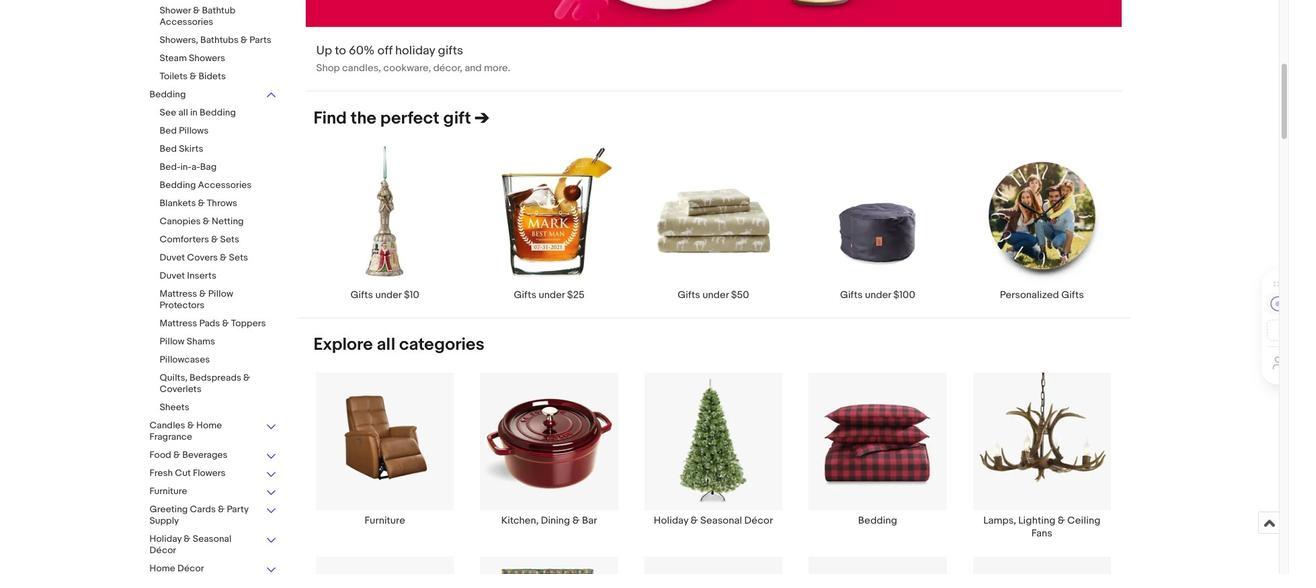 Task type: locate. For each thing, give the bounding box(es) containing it.
3 under from the left
[[703, 289, 729, 302]]

sheets
[[160, 402, 189, 414]]

and
[[465, 62, 482, 75]]

0 horizontal spatial décor
[[150, 545, 176, 557]]

0 vertical spatial seasonal
[[701, 515, 742, 528]]

bed-
[[160, 161, 181, 173]]

canopies & netting link
[[160, 216, 277, 229]]

gifts left "$50"
[[678, 289, 701, 302]]

& inside lamps, lighting & ceiling fans
[[1058, 515, 1066, 528]]

1 vertical spatial pillow
[[160, 336, 185, 348]]

0 horizontal spatial holiday
[[150, 534, 182, 545]]

home
[[196, 420, 222, 432]]

gifts left $100
[[840, 289, 863, 302]]

holiday & seasonal décor button
[[150, 534, 277, 558]]

cut
[[175, 468, 191, 479]]

décor,
[[433, 62, 463, 75]]

1 vertical spatial all
[[377, 335, 396, 355]]

flowers
[[193, 468, 226, 479]]

bar
[[582, 515, 597, 528]]

1 horizontal spatial seasonal
[[701, 515, 742, 528]]

$100
[[894, 289, 916, 302]]

fresh cut flowers button
[[150, 468, 277, 481]]

steam showers link
[[160, 52, 277, 65]]

gifts under $25
[[514, 289, 585, 302]]

pillowcases
[[160, 354, 210, 366]]

0 horizontal spatial pillow
[[160, 336, 185, 348]]

showers
[[189, 52, 225, 64]]

4 gifts from the left
[[840, 289, 863, 302]]

under left $25
[[539, 289, 565, 302]]

1 horizontal spatial all
[[377, 335, 396, 355]]

personalized gifts link
[[960, 146, 1125, 302]]

mattress down inserts on the top of page
[[160, 288, 197, 300]]

gifts under $50
[[678, 289, 750, 302]]

5 gifts from the left
[[1062, 289, 1084, 302]]

off
[[378, 44, 393, 59]]

explore
[[314, 335, 373, 355]]

1 vertical spatial mattress
[[160, 318, 197, 329]]

sets down netting
[[220, 234, 239, 245]]

bedding button
[[150, 89, 277, 102]]

0 vertical spatial mattress
[[160, 288, 197, 300]]

1 vertical spatial holiday
[[150, 534, 182, 545]]

duvet covers & sets link
[[160, 252, 277, 265]]

coverlets
[[160, 384, 202, 395]]

1 duvet from the top
[[160, 252, 185, 264]]

bedding accessories link
[[160, 180, 277, 192]]

bed
[[160, 125, 177, 136], [160, 143, 177, 155]]

all left in
[[178, 107, 188, 118]]

bedding
[[150, 89, 186, 100], [200, 107, 236, 118], [160, 180, 196, 191], [859, 515, 898, 528]]

cards
[[190, 504, 216, 516]]

accessories up throws
[[198, 180, 252, 191]]

60%
[[349, 44, 375, 59]]

under left the $10
[[376, 289, 402, 302]]

0 vertical spatial sets
[[220, 234, 239, 245]]

0 horizontal spatial seasonal
[[193, 534, 232, 545]]

4 under from the left
[[865, 289, 892, 302]]

find the perfect gift ➔
[[314, 108, 490, 129]]

gifts for gifts under $10
[[351, 289, 373, 302]]

2 gifts from the left
[[514, 289, 537, 302]]

fresh
[[150, 468, 173, 479]]

parts
[[250, 34, 272, 46]]

holiday
[[654, 515, 689, 528], [150, 534, 182, 545]]

1 vertical spatial sets
[[229, 252, 248, 264]]

0 vertical spatial pillow
[[208, 288, 233, 300]]

ceiling
[[1068, 515, 1101, 528]]

under
[[376, 289, 402, 302], [539, 289, 565, 302], [703, 289, 729, 302], [865, 289, 892, 302]]

all
[[178, 107, 188, 118], [377, 335, 396, 355]]

protectors
[[160, 300, 205, 311]]

blankets
[[160, 198, 196, 209]]

perfect
[[380, 108, 440, 129]]

bed down see
[[160, 125, 177, 136]]

2 under from the left
[[539, 289, 565, 302]]

toppers
[[231, 318, 266, 329]]

duvet down comforters
[[160, 252, 185, 264]]

décor inside shower & bathtub accessories showers, bathtubs & parts steam showers toilets & bidets bedding see all in bedding bed pillows bed skirts bed-in-a-bag bedding accessories blankets & throws canopies & netting comforters & sets duvet covers & sets duvet inserts mattress & pillow protectors mattress pads & toppers pillow shams pillowcases quilts, bedspreads & coverlets sheets candles & home fragrance food & beverages fresh cut flowers furniture greeting cards & party supply holiday & seasonal décor
[[150, 545, 176, 557]]

furniture link
[[303, 372, 467, 540]]

0 horizontal spatial furniture
[[150, 486, 187, 498]]

seasonal
[[701, 515, 742, 528], [193, 534, 232, 545]]

bed-in-a-bag link
[[160, 161, 277, 174]]

explore all categories
[[314, 335, 485, 355]]

0 horizontal spatial all
[[178, 107, 188, 118]]

0 vertical spatial furniture
[[150, 486, 187, 498]]

0 vertical spatial duvet
[[160, 252, 185, 264]]

pillow down duvet inserts "link"
[[208, 288, 233, 300]]

sets down comforters & sets link on the left of page
[[229, 252, 248, 264]]

a-
[[192, 161, 200, 173]]

all right explore
[[377, 335, 396, 355]]

inserts
[[187, 270, 216, 282]]

$50
[[731, 289, 750, 302]]

bed up bed-
[[160, 143, 177, 155]]

2 bed from the top
[[160, 143, 177, 155]]

pads
[[199, 318, 220, 329]]

under left "$50"
[[703, 289, 729, 302]]

1 vertical spatial accessories
[[198, 180, 252, 191]]

pillowcases link
[[160, 354, 277, 367]]

under for $50
[[703, 289, 729, 302]]

décor
[[745, 515, 773, 528], [150, 545, 176, 557]]

shower
[[160, 5, 191, 16]]

0 vertical spatial accessories
[[160, 16, 213, 28]]

None text field
[[306, 0, 1122, 91]]

mattress & pillow protectors link
[[160, 288, 277, 313]]

1 vertical spatial bed
[[160, 143, 177, 155]]

1 gifts from the left
[[351, 289, 373, 302]]

0 vertical spatial bed
[[160, 125, 177, 136]]

comforters
[[160, 234, 209, 245]]

seasonal inside shower & bathtub accessories showers, bathtubs & parts steam showers toilets & bidets bedding see all in bedding bed pillows bed skirts bed-in-a-bag bedding accessories blankets & throws canopies & netting comforters & sets duvet covers & sets duvet inserts mattress & pillow protectors mattress pads & toppers pillow shams pillowcases quilts, bedspreads & coverlets sheets candles & home fragrance food & beverages fresh cut flowers furniture greeting cards & party supply holiday & seasonal décor
[[193, 534, 232, 545]]

➔
[[475, 108, 490, 129]]

1 horizontal spatial furniture
[[365, 515, 405, 528]]

supply
[[150, 516, 179, 527]]

toilets
[[160, 71, 188, 82]]

gifts left the $10
[[351, 289, 373, 302]]

0 vertical spatial décor
[[745, 515, 773, 528]]

gifts left $25
[[514, 289, 537, 302]]

mattress down protectors
[[160, 318, 197, 329]]

pillow up pillowcases
[[160, 336, 185, 348]]

1 horizontal spatial holiday
[[654, 515, 689, 528]]

holiday & seasonal décor
[[654, 515, 773, 528]]

1 vertical spatial seasonal
[[193, 534, 232, 545]]

1 vertical spatial furniture
[[365, 515, 405, 528]]

1 mattress from the top
[[160, 288, 197, 300]]

gifts right the personalized
[[1062, 289, 1084, 302]]

1 bed from the top
[[160, 125, 177, 136]]

accessories
[[160, 16, 213, 28], [198, 180, 252, 191]]

under left $100
[[865, 289, 892, 302]]

shop
[[316, 62, 340, 75]]

gifts for gifts under $100
[[840, 289, 863, 302]]

kitchen, dining & bar link
[[467, 372, 632, 540]]

duvet left inserts on the top of page
[[160, 270, 185, 282]]

accessories up showers,
[[160, 16, 213, 28]]

3 gifts from the left
[[678, 289, 701, 302]]

0 vertical spatial all
[[178, 107, 188, 118]]

pillow shams link
[[160, 336, 277, 349]]

furniture inside shower & bathtub accessories showers, bathtubs & parts steam showers toilets & bidets bedding see all in bedding bed pillows bed skirts bed-in-a-bag bedding accessories blankets & throws canopies & netting comforters & sets duvet covers & sets duvet inserts mattress & pillow protectors mattress pads & toppers pillow shams pillowcases quilts, bedspreads & coverlets sheets candles & home fragrance food & beverages fresh cut flowers furniture greeting cards & party supply holiday & seasonal décor
[[150, 486, 187, 498]]

bidets
[[199, 71, 226, 82]]

1 under from the left
[[376, 289, 402, 302]]

1 vertical spatial duvet
[[160, 270, 185, 282]]

pillow
[[208, 288, 233, 300], [160, 336, 185, 348]]

1 horizontal spatial pillow
[[208, 288, 233, 300]]

lighting
[[1019, 515, 1056, 528]]

food & beverages button
[[150, 450, 277, 463]]

sets
[[220, 234, 239, 245], [229, 252, 248, 264]]

1 vertical spatial décor
[[150, 545, 176, 557]]

candles & home fragrance button
[[150, 420, 277, 444]]

1 horizontal spatial décor
[[745, 515, 773, 528]]

showers,
[[160, 34, 198, 46]]

2 duvet from the top
[[160, 270, 185, 282]]

duvet
[[160, 252, 185, 264], [160, 270, 185, 282]]



Task type: describe. For each thing, give the bounding box(es) containing it.
lamps,
[[984, 515, 1017, 528]]

find
[[314, 108, 347, 129]]

lamps, lighting & ceiling fans link
[[960, 372, 1125, 540]]

fans
[[1032, 528, 1053, 540]]

bathtubs
[[200, 34, 239, 46]]

shower & bathtub accessories link
[[160, 5, 277, 29]]

sheets link
[[160, 402, 277, 415]]

kitchen,
[[501, 515, 539, 528]]

see all in bedding link
[[160, 107, 277, 120]]

gifts under $50 link
[[632, 146, 796, 302]]

showers, bathtubs & parts link
[[160, 34, 277, 47]]

0 vertical spatial holiday
[[654, 515, 689, 528]]

dining
[[541, 515, 570, 528]]

bed skirts link
[[160, 143, 277, 156]]

lamps, lighting & ceiling fans
[[984, 515, 1101, 540]]

under for $25
[[539, 289, 565, 302]]

all inside shower & bathtub accessories showers, bathtubs & parts steam showers toilets & bidets bedding see all in bedding bed pillows bed skirts bed-in-a-bag bedding accessories blankets & throws canopies & netting comforters & sets duvet covers & sets duvet inserts mattress & pillow protectors mattress pads & toppers pillow shams pillowcases quilts, bedspreads & coverlets sheets candles & home fragrance food & beverages fresh cut flowers furniture greeting cards & party supply holiday & seasonal décor
[[178, 107, 188, 118]]

greeting cards & party supply button
[[150, 504, 277, 528]]

duvet inserts link
[[160, 270, 277, 283]]

comforters & sets link
[[160, 234, 277, 247]]

gifts under $100 link
[[796, 146, 960, 302]]

to
[[335, 44, 346, 59]]

quilts, bedspreads & coverlets link
[[160, 373, 277, 397]]

holiday
[[395, 44, 435, 59]]

up
[[316, 44, 332, 59]]

blankets & throws link
[[160, 198, 277, 210]]

personalized
[[1000, 289, 1060, 302]]

bedspreads
[[190, 373, 241, 384]]

toilets & bidets link
[[160, 71, 277, 83]]

candles,
[[342, 62, 381, 75]]

the
[[351, 108, 377, 129]]

quilts,
[[160, 373, 188, 384]]

holiday inside shower & bathtub accessories showers, bathtubs & parts steam showers toilets & bidets bedding see all in bedding bed pillows bed skirts bed-in-a-bag bedding accessories blankets & throws canopies & netting comforters & sets duvet covers & sets duvet inserts mattress & pillow protectors mattress pads & toppers pillow shams pillowcases quilts, bedspreads & coverlets sheets candles & home fragrance food & beverages fresh cut flowers furniture greeting cards & party supply holiday & seasonal décor
[[150, 534, 182, 545]]

in
[[190, 107, 198, 118]]

kitchen, dining & bar
[[501, 515, 597, 528]]

see
[[160, 107, 176, 118]]

gifts under $10
[[351, 289, 420, 302]]

holiday & seasonal décor link
[[632, 372, 796, 540]]

none text field containing up to 60% off holiday gifts
[[306, 0, 1122, 91]]

bed pillows link
[[160, 125, 277, 138]]

mattress pads & toppers link
[[160, 318, 277, 331]]

shams
[[187, 336, 215, 348]]

pillows
[[179, 125, 209, 136]]

in-
[[181, 161, 192, 173]]

cookware,
[[383, 62, 431, 75]]

covers
[[187, 252, 218, 264]]

bathtub
[[202, 5, 235, 16]]

bag
[[200, 161, 217, 173]]

candles
[[150, 420, 185, 432]]

greeting
[[150, 504, 188, 516]]

netting
[[212, 216, 244, 227]]

furniture button
[[150, 486, 277, 499]]

throws
[[207, 198, 237, 209]]

party
[[227, 504, 249, 516]]

$25
[[567, 289, 585, 302]]

gifts under $25 link
[[467, 146, 632, 302]]

shower & bathtub accessories showers, bathtubs & parts steam showers toilets & bidets bedding see all in bedding bed pillows bed skirts bed-in-a-bag bedding accessories blankets & throws canopies & netting comforters & sets duvet covers & sets duvet inserts mattress & pillow protectors mattress pads & toppers pillow shams pillowcases quilts, bedspreads & coverlets sheets candles & home fragrance food & beverages fresh cut flowers furniture greeting cards & party supply holiday & seasonal décor
[[150, 5, 272, 557]]

gifts for gifts under $25
[[514, 289, 537, 302]]

gift
[[443, 108, 471, 129]]

gifts under $10 link
[[303, 146, 467, 302]]

gifts for gifts under $50
[[678, 289, 701, 302]]

under for $100
[[865, 289, 892, 302]]

canopies
[[160, 216, 201, 227]]

food
[[150, 450, 171, 461]]

more.
[[484, 62, 511, 75]]

under for $10
[[376, 289, 402, 302]]

gifts under $100
[[840, 289, 916, 302]]

bedding link
[[796, 372, 960, 540]]

2 mattress from the top
[[160, 318, 197, 329]]

$10
[[404, 289, 420, 302]]

personalized gifts
[[1000, 289, 1084, 302]]



Task type: vqa. For each thing, say whether or not it's contained in the screenshot.
REVIEW
no



